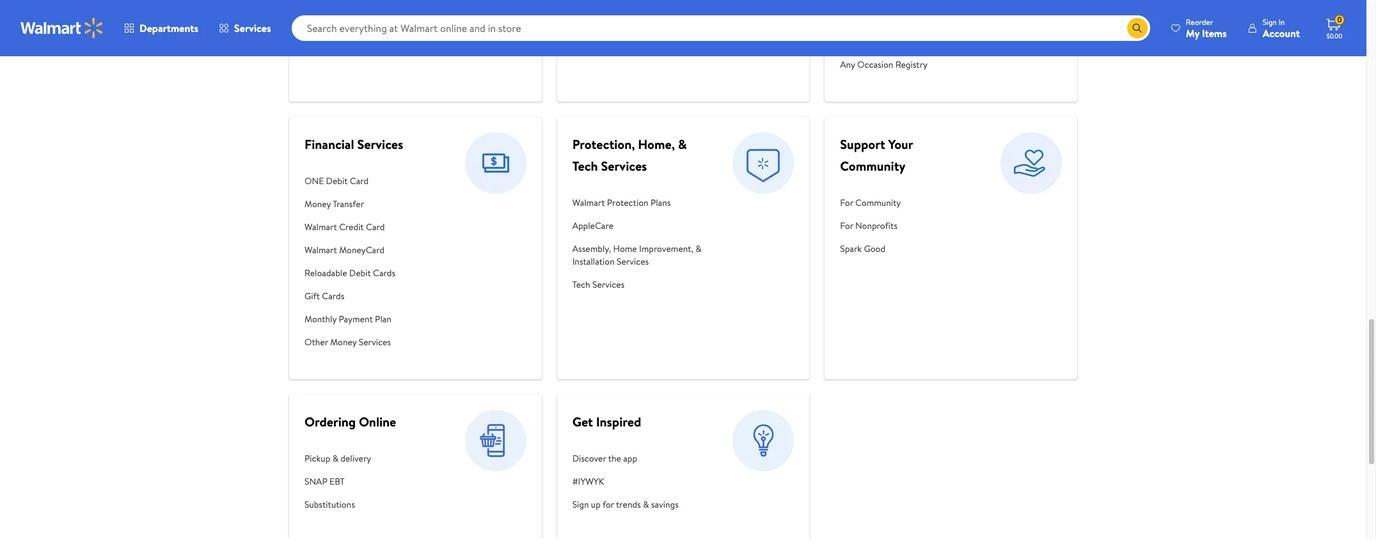 Task type: describe. For each thing, give the bounding box(es) containing it.
support your community
[[840, 135, 913, 174]]

support your community link
[[840, 135, 913, 174]]

money transfer
[[305, 198, 364, 210]]

#iywyk link
[[572, 470, 679, 493]]

ordering
[[305, 413, 356, 430]]

classroom
[[840, 35, 881, 48]]

transfer
[[333, 198, 364, 210]]

online
[[359, 413, 396, 430]]

the
[[608, 452, 621, 465]]

support
[[840, 135, 885, 153]]

$0.00
[[1327, 31, 1343, 40]]

your
[[888, 135, 913, 153]]

spark
[[840, 242, 862, 255]]

monthly payment plan
[[305, 313, 392, 325]]

search icon image
[[1132, 23, 1143, 33]]

financial
[[305, 135, 354, 153]]

sign for account
[[1263, 16, 1277, 27]]

& inside assembly, home improvement, & installation services
[[696, 242, 702, 255]]

improvement,
[[639, 242, 694, 255]]

protection, home, & tech services link
[[572, 135, 687, 174]]

for community
[[840, 196, 901, 209]]

one
[[305, 174, 324, 187]]

substitutions
[[305, 498, 355, 511]]

tech inside tech services link
[[572, 278, 590, 291]]

protection, home, & tech services
[[572, 135, 687, 174]]

account
[[1263, 26, 1300, 40]]

money transfer link
[[305, 192, 403, 215]]

moneycard
[[339, 244, 385, 256]]

reorder my items
[[1186, 16, 1227, 40]]

in
[[1279, 16, 1285, 27]]

debit for cards
[[349, 267, 371, 279]]

walmart moneycard
[[305, 244, 385, 256]]

spark good
[[840, 242, 886, 255]]

any occasion registry
[[840, 58, 928, 71]]

any occasion registry link
[[840, 53, 964, 76]]

installation
[[572, 255, 615, 268]]

monthly
[[305, 313, 337, 325]]

inspired
[[596, 413, 641, 430]]

ebt
[[330, 475, 345, 488]]

departments button
[[114, 13, 209, 44]]

classroom registry
[[840, 35, 915, 48]]

sign for for
[[572, 498, 589, 511]]

& inside protection, home, & tech services
[[678, 135, 687, 153]]

ordering online
[[305, 413, 396, 430]]

one debit card
[[305, 174, 369, 187]]

items
[[1202, 26, 1227, 40]]

assembly, home improvement, & installation services
[[572, 242, 702, 268]]

tech inside protection, home, & tech services
[[572, 157, 598, 174]]

registry for baby registry
[[861, 12, 894, 25]]

card for walmart credit card
[[366, 221, 385, 233]]

community inside support your community
[[840, 157, 906, 174]]

snap ebt
[[305, 475, 345, 488]]

for nonprofits
[[840, 219, 898, 232]]

financial services link
[[305, 135, 403, 153]]

Walmart Site-Wide search field
[[292, 15, 1150, 41]]

walmart image
[[20, 18, 104, 38]]

reloadable debit cards
[[305, 267, 395, 279]]

assembly, home improvement, & installation services link
[[572, 237, 705, 273]]

services inside protection, home, & tech services
[[601, 157, 647, 174]]

0 $0.00
[[1327, 14, 1343, 40]]

plans
[[651, 196, 671, 209]]

payment
[[339, 313, 373, 325]]

discover the app link
[[572, 447, 679, 470]]

walmart protection plans
[[572, 196, 671, 209]]

for for for nonprofits
[[840, 219, 853, 232]]

registry for classroom registry
[[883, 35, 915, 48]]

good
[[864, 242, 886, 255]]

financial services
[[305, 135, 403, 153]]

walmart for walmart credit card
[[305, 221, 337, 233]]

1 vertical spatial community
[[856, 196, 901, 209]]

departments
[[139, 21, 198, 35]]

app
[[623, 452, 637, 465]]



Task type: vqa. For each thing, say whether or not it's contained in the screenshot.
Baby Registry link
yes



Task type: locate. For each thing, give the bounding box(es) containing it.
registry up "any occasion registry" link
[[883, 35, 915, 48]]

0 horizontal spatial cards
[[322, 290, 344, 302]]

1 horizontal spatial debit
[[349, 267, 371, 279]]

classroom registry link
[[840, 30, 964, 53]]

0 horizontal spatial debit
[[326, 174, 348, 187]]

home
[[613, 242, 637, 255]]

tech down protection,
[[572, 157, 598, 174]]

for for for community
[[840, 196, 853, 209]]

trends
[[616, 498, 641, 511]]

community
[[840, 157, 906, 174], [856, 196, 901, 209]]

occasion
[[857, 58, 893, 71]]

cards
[[373, 267, 395, 279], [322, 290, 344, 302]]

reloadable
[[305, 267, 347, 279]]

other money services link
[[305, 331, 403, 354]]

walmart moneycard link
[[305, 238, 403, 262]]

1 vertical spatial sign
[[572, 498, 589, 511]]

sign up for trends & savings
[[572, 498, 679, 511]]

one debit card link
[[305, 169, 403, 192]]

snap
[[305, 475, 327, 488]]

& right the trends
[[643, 498, 649, 511]]

1 vertical spatial debit
[[349, 267, 371, 279]]

services
[[234, 21, 271, 35], [357, 135, 403, 153], [601, 157, 647, 174], [617, 255, 649, 268], [593, 278, 625, 291], [359, 336, 391, 349]]

community up nonprofits
[[856, 196, 901, 209]]

for nonprofits link
[[840, 214, 973, 237]]

snap ebt link
[[305, 470, 396, 493]]

substitutions link
[[305, 493, 396, 516]]

tech down installation
[[572, 278, 590, 291]]

Search search field
[[292, 15, 1150, 41]]

baby
[[840, 12, 859, 25]]

walmart credit card link
[[305, 215, 403, 238]]

1 vertical spatial for
[[840, 219, 853, 232]]

pickup
[[305, 452, 330, 465]]

1 vertical spatial money
[[330, 336, 357, 349]]

spark good link
[[840, 237, 973, 260]]

community down support at the top right
[[840, 157, 906, 174]]

0 vertical spatial card
[[350, 174, 369, 187]]

money
[[305, 198, 331, 210], [330, 336, 357, 349]]

gift cards
[[305, 290, 344, 302]]

0 vertical spatial debit
[[326, 174, 348, 187]]

0
[[1338, 14, 1342, 25]]

get
[[572, 413, 593, 430]]

assembly,
[[572, 242, 611, 255]]

sign left in
[[1263, 16, 1277, 27]]

card right credit
[[366, 221, 385, 233]]

for up spark
[[840, 219, 853, 232]]

sign up for trends & savings link
[[572, 493, 679, 516]]

0 vertical spatial tech
[[572, 157, 598, 174]]

& right the pickup
[[332, 452, 338, 465]]

& right home,
[[678, 135, 687, 153]]

any
[[840, 58, 855, 71]]

reorder
[[1186, 16, 1213, 27]]

& right improvement, on the top
[[696, 242, 702, 255]]

debit right "one"
[[326, 174, 348, 187]]

1 horizontal spatial cards
[[373, 267, 395, 279]]

applecare link
[[572, 214, 705, 237]]

0 vertical spatial cards
[[373, 267, 395, 279]]

credit
[[339, 221, 364, 233]]

other
[[305, 336, 328, 349]]

money down "one"
[[305, 198, 331, 210]]

discover the app
[[572, 452, 637, 465]]

sign
[[1263, 16, 1277, 27], [572, 498, 589, 511]]

0 vertical spatial community
[[840, 157, 906, 174]]

cards right gift
[[322, 290, 344, 302]]

tech services link
[[572, 273, 705, 296]]

2 vertical spatial walmart
[[305, 244, 337, 256]]

gift cards link
[[305, 285, 403, 308]]

registry down classroom registry link
[[896, 58, 928, 71]]

reloadable debit cards link
[[305, 262, 403, 285]]

services inside dropdown button
[[234, 21, 271, 35]]

pickup & delivery link
[[305, 447, 396, 470]]

0 vertical spatial sign
[[1263, 16, 1277, 27]]

get inspired
[[572, 413, 641, 430]]

card for one debit card
[[350, 174, 369, 187]]

up
[[591, 498, 601, 511]]

card
[[350, 174, 369, 187], [366, 221, 385, 233]]

debit down the moneycard
[[349, 267, 371, 279]]

1 vertical spatial tech
[[572, 278, 590, 291]]

ordering online link
[[305, 413, 396, 430]]

for
[[603, 498, 614, 511]]

1 tech from the top
[[572, 157, 598, 174]]

0 vertical spatial registry
[[861, 12, 894, 25]]

services inside assembly, home improvement, & installation services
[[617, 255, 649, 268]]

for up for nonprofits
[[840, 196, 853, 209]]

discover
[[572, 452, 606, 465]]

1 vertical spatial walmart
[[305, 221, 337, 233]]

2 for from the top
[[840, 219, 853, 232]]

applecare
[[572, 219, 614, 232]]

sign inside sign in account
[[1263, 16, 1277, 27]]

money down "monthly payment plan"
[[330, 336, 357, 349]]

protection
[[607, 196, 648, 209]]

debit for card
[[326, 174, 348, 187]]

savings
[[651, 498, 679, 511]]

nonprofits
[[856, 219, 898, 232]]

my
[[1186, 26, 1200, 40]]

baby registry
[[840, 12, 894, 25]]

get inspired link
[[572, 413, 641, 430]]

walmart credit card
[[305, 221, 385, 233]]

0 vertical spatial money
[[305, 198, 331, 210]]

sign in account
[[1263, 16, 1300, 40]]

sign left up
[[572, 498, 589, 511]]

pickup & delivery
[[305, 452, 371, 465]]

#iywyk
[[572, 475, 604, 488]]

0 vertical spatial for
[[840, 196, 853, 209]]

2 tech from the top
[[572, 278, 590, 291]]

0 vertical spatial walmart
[[572, 196, 605, 209]]

other money services
[[305, 336, 391, 349]]

money inside "link"
[[305, 198, 331, 210]]

protection,
[[572, 135, 635, 153]]

1 horizontal spatial sign
[[1263, 16, 1277, 27]]

1 vertical spatial card
[[366, 221, 385, 233]]

2 vertical spatial registry
[[896, 58, 928, 71]]

monthly payment plan link
[[305, 308, 403, 331]]

services button
[[209, 13, 281, 44]]

walmart up applecare
[[572, 196, 605, 209]]

1 vertical spatial registry
[[883, 35, 915, 48]]

gift
[[305, 290, 320, 302]]

0 horizontal spatial sign
[[572, 498, 589, 511]]

tech
[[572, 157, 598, 174], [572, 278, 590, 291]]

registry up classroom registry
[[861, 12, 894, 25]]

walmart up the reloadable
[[305, 244, 337, 256]]

card up money transfer "link"
[[350, 174, 369, 187]]

plan
[[375, 313, 392, 325]]

1 vertical spatial cards
[[322, 290, 344, 302]]

walmart down money transfer
[[305, 221, 337, 233]]

walmart for walmart protection plans
[[572, 196, 605, 209]]

cards down the moneycard
[[373, 267, 395, 279]]

walmart for walmart moneycard
[[305, 244, 337, 256]]

home,
[[638, 135, 675, 153]]

baby registry link
[[840, 7, 964, 30]]

1 for from the top
[[840, 196, 853, 209]]



